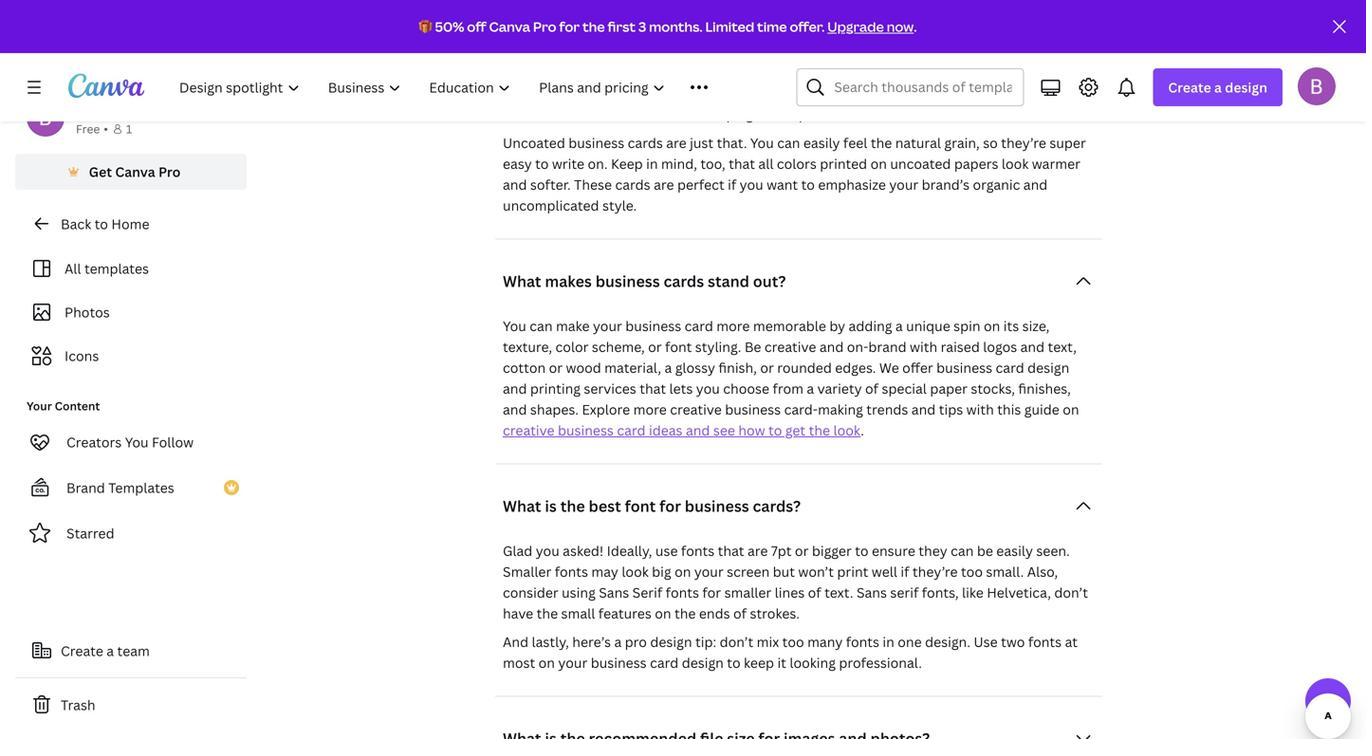 Task type: describe. For each thing, give the bounding box(es) containing it.
strokes.
[[750, 604, 800, 622]]

photos
[[65, 303, 110, 321]]

icons link
[[27, 338, 235, 374]]

2 vertical spatial more
[[633, 400, 667, 418]]

if inside glad you asked! ideally, use fonts that are 7pt or bigger to ensure they can be easily seen. smaller fonts may look big on your screen but won't print well if they're too small. also, consider using sans serif fonts for smaller lines of text. sans serif fonts, like helvetica, don't have the small features on the ends of strokes.
[[901, 563, 909, 581]]

2 vertical spatial creative
[[503, 421, 555, 439]]

screen
[[727, 563, 770, 581]]

a inside dropdown button
[[1214, 78, 1222, 96]]

on right the 'big'
[[675, 563, 691, 581]]

design inside dropdown button
[[1225, 78, 1268, 96]]

colors inside uncoated business cards are just that. you can easily feel the natural grain, so they're super easy to write on. keep in mind, too, that all colors printed on uncoated papers look warmer and softer. these cards are perfect if you want to emphasize your brand's organic and uncomplicated style.
[[777, 155, 817, 173]]

out?
[[753, 271, 786, 291]]

look,
[[991, 14, 1022, 32]]

won't inside glad you asked! ideally, use fonts that are 7pt or bigger to ensure they can be easily seen. smaller fonts may look big on your screen but won't print well if they're too small. also, consider using sans serif fonts for smaller lines of text. sans serif fonts, like helvetica, don't have the small features on the ends of strokes.
[[798, 563, 834, 581]]

and down the protects
[[771, 105, 796, 123]]

0 horizontal spatial of
[[733, 604, 747, 622]]

0 horizontal spatial other
[[687, 64, 722, 82]]

and down "easy"
[[503, 176, 527, 194]]

adding
[[849, 317, 892, 335]]

shapes.
[[530, 400, 579, 418]]

starred link
[[15, 514, 247, 552]]

minimalist
[[725, 35, 791, 53]]

gloss
[[503, 64, 538, 82]]

and down warmer
[[1024, 176, 1048, 194]]

easily inside glad you asked! ideally, use fonts that are 7pt or bigger to ensure they can be easily seen. smaller fonts may look big on your screen but won't print well if they're too small. also, consider using sans serif fonts for smaller lines of text. sans serif fonts, like helvetica, don't have the small features on the ends of strokes.
[[997, 542, 1033, 560]]

well
[[872, 563, 898, 581]]

easy
[[503, 155, 532, 173]]

or up printing
[[549, 359, 563, 377]]

0 vertical spatial canva
[[489, 18, 530, 36]]

look inside "you can make your business card more memorable by adding a unique spin on its size, texture, color scheme, or font styling. be creative and on-brand with raised logos and text, cotton or wood material, a glossy finish, or rounded edges. we offer business card design and printing services that lets you choose from a variety of special paper stocks, finishes, and shapes. explore more creative business card-making trends and tips with this guide on creative business card ideas and see how to get the look ."
[[834, 421, 861, 439]]

fonts up professional.
[[846, 633, 880, 651]]

brand templates
[[66, 479, 174, 497]]

stocks,
[[971, 380, 1015, 398]]

are inside gloss business cards, on the other hand, are shiny with depth. this finish makes your images pop and the colors more vibrant. it also protects cards from scratches, dirt, and other marks. ideal for colorful brand campaigns and personalities.
[[764, 64, 785, 82]]

cards inside gloss business cards, on the other hand, are shiny with depth. this finish makes your images pop and the colors more vibrant. it also protects cards from scratches, dirt, and other marks. ideal for colorful brand campaigns and personalities.
[[816, 85, 851, 103]]

for left them
[[559, 18, 580, 36]]

easily.
[[621, 35, 660, 53]]

makes inside gloss business cards, on the other hand, are shiny with depth. this finish makes your images pop and the colors more vibrant. it also protects cards from scratches, dirt, and other marks. ideal for colorful brand campaigns and personalities.
[[969, 64, 1009, 82]]

services
[[584, 380, 636, 398]]

special
[[882, 380, 927, 398]]

what for what is the best font for business cards?
[[503, 496, 541, 516]]

helvetica,
[[987, 584, 1051, 602]]

have inside matte business cards have a low sheen finish that won't alter how the colors look, and you can write on them easily. great for minimalist branding.
[[642, 14, 672, 32]]

you inside uncoated business cards are just that. you can easily feel the natural grain, so they're super easy to write on. keep in mind, too, that all colors printed on uncoated papers look warmer and softer. these cards are perfect if you want to emphasize your brand's organic and uncomplicated style.
[[740, 176, 763, 194]]

create a team button
[[15, 632, 247, 670]]

style.
[[602, 196, 637, 214]]

first
[[608, 18, 636, 36]]

in inside and lastly, here's a pro design tip: don't mix too many fonts in one design. use two fonts at most on your business card design to keep it looking professional.
[[883, 633, 895, 651]]

look inside glad you asked! ideally, use fonts that are 7pt or bigger to ensure they can be easily seen. smaller fonts may look big on your screen but won't print well if they're too small. also, consider using sans serif fonts for smaller lines of text. sans serif fonts, like helvetica, don't have the small features on the ends of strokes.
[[622, 563, 649, 581]]

business inside matte business cards have a low sheen finish that won't alter how the colors look, and you can write on them easily. great for minimalist branding.
[[544, 14, 600, 32]]

glad you asked! ideally, use fonts that are 7pt or bigger to ensure they can be easily seen. smaller fonts may look big on your screen but won't print well if they're too small. also, consider using sans serif fonts for smaller lines of text. sans serif fonts, like helvetica, don't have the small features on the ends of strokes.
[[503, 542, 1088, 622]]

1 horizontal spatial creative
[[670, 400, 722, 418]]

how inside "you can make your business card more memorable by adding a unique spin on its size, texture, color scheme, or font styling. be creative and on-brand with raised logos and text, cotton or wood material, a glossy finish, or rounded edges. we offer business card design and printing services that lets you choose from a variety of special paper stocks, finishes, and shapes. explore more creative business card-making trends and tips with this guide on creative business card ideas and see how to get the look ."
[[738, 421, 765, 439]]

0 vertical spatial pro
[[533, 18, 557, 36]]

or inside glad you asked! ideally, use fonts that are 7pt or bigger to ensure they can be easily seen. smaller fonts may look big on your screen but won't print well if they're too small. also, consider using sans serif fonts for smaller lines of text. sans serif fonts, like helvetica, don't have the small features on the ends of strokes.
[[795, 542, 809, 560]]

that inside "you can make your business card more memorable by adding a unique spin on its size, texture, color scheme, or font styling. be creative and on-brand with raised logos and text, cotton or wood material, a glossy finish, or rounded edges. we offer business card design and printing services that lets you choose from a variety of special paper stocks, finishes, and shapes. explore more creative business card-making trends and tips with this guide on creative business card ideas and see how to get the look ."
[[640, 380, 666, 398]]

card inside and lastly, here's a pro design tip: don't mix too many fonts in one design. use two fonts at most on your business card design to keep it looking professional.
[[650, 654, 679, 672]]

too inside and lastly, here's a pro design tip: don't mix too many fonts in one design. use two fonts at most on your business card design to keep it looking professional.
[[782, 633, 804, 651]]

what is the best font for business cards? button
[[495, 487, 1102, 525]]

and left tips at the bottom of the page
[[912, 400, 936, 418]]

may
[[591, 563, 619, 581]]

on.
[[588, 155, 608, 173]]

depth.
[[856, 64, 898, 82]]

ideas
[[649, 421, 683, 439]]

business inside and lastly, here's a pro design tip: don't mix too many fonts in one design. use two fonts at most on your business card design to keep it looking professional.
[[591, 654, 647, 672]]

and left shapes.
[[503, 400, 527, 418]]

logos
[[983, 338, 1017, 356]]

small
[[561, 604, 595, 622]]

content
[[55, 398, 100, 414]]

a inside and lastly, here's a pro design tip: don't mix too many fonts in one design. use two fonts at most on your business card design to keep it looking professional.
[[614, 633, 622, 651]]

seen.
[[1036, 542, 1070, 560]]

one
[[898, 633, 922, 651]]

🎁 50% off canva pro for the first 3 months. limited time offer. upgrade now .
[[419, 18, 917, 36]]

is
[[545, 496, 557, 516]]

1 horizontal spatial .
[[914, 18, 917, 36]]

create a design
[[1168, 78, 1268, 96]]

ideal
[[548, 105, 579, 123]]

what is the best font for business cards?
[[503, 496, 801, 516]]

your content
[[27, 398, 100, 414]]

for inside gloss business cards, on the other hand, are shiny with depth. this finish makes your images pop and the colors more vibrant. it also protects cards from scratches, dirt, and other marks. ideal for colorful brand campaigns and personalities.
[[583, 105, 601, 123]]

canva inside get canva pro button
[[115, 163, 155, 181]]

shiny
[[788, 64, 822, 82]]

brand templates link
[[15, 469, 247, 507]]

for inside dropdown button
[[660, 496, 681, 516]]

all
[[758, 155, 774, 173]]

. inside "you can make your business card more memorable by adding a unique spin on its size, texture, color scheme, or font styling. be creative and on-brand with raised logos and text, cotton or wood material, a glossy finish, or rounded edges. we offer business card design and printing services that lets you choose from a variety of special paper stocks, finishes, and shapes. explore more creative business card-making trends and tips with this guide on creative business card ideas and see how to get the look ."
[[861, 421, 864, 439]]

business inside uncoated business cards are just that. you can easily feel the natural grain, so they're super easy to write on. keep in mind, too, that all colors printed on uncoated papers look warmer and softer. these cards are perfect if you want to emphasize your brand's organic and uncomplicated style.
[[569, 134, 624, 152]]

want
[[767, 176, 798, 194]]

this
[[997, 400, 1021, 418]]

finishes,
[[1018, 380, 1071, 398]]

and right pop
[[531, 85, 556, 103]]

cards down keep
[[615, 176, 651, 194]]

on down serif
[[655, 604, 671, 622]]

or up material,
[[648, 338, 662, 356]]

also
[[729, 85, 755, 103]]

are inside glad you asked! ideally, use fonts that are 7pt or bigger to ensure they can be easily seen. smaller fonts may look big on your screen but won't print well if they're too small. also, consider using sans serif fonts for smaller lines of text. sans serif fonts, like helvetica, don't have the small features on the ends of strokes.
[[748, 542, 768, 560]]

design down tip:
[[682, 654, 724, 672]]

business inside gloss business cards, on the other hand, are shiny with depth. this finish makes your images pop and the colors more vibrant. it also protects cards from scratches, dirt, and other marks. ideal for colorful brand campaigns and personalities.
[[541, 64, 597, 82]]

write for matte
[[529, 35, 562, 53]]

of inside "you can make your business card more memorable by adding a unique spin on its size, texture, color scheme, or font styling. be creative and on-brand with raised logos and text, cotton or wood material, a glossy finish, or rounded edges. we offer business card design and printing services that lets you choose from a variety of special paper stocks, finishes, and shapes. explore more creative business card-making trends and tips with this guide on creative business card ideas and see how to get the look ."
[[865, 380, 879, 398]]

colorful
[[605, 105, 655, 123]]

creators you follow link
[[15, 423, 247, 461]]

icons
[[65, 347, 99, 365]]

0 vertical spatial creative
[[765, 338, 816, 356]]

your inside "you can make your business card more memorable by adding a unique spin on its size, texture, color scheme, or font styling. be creative and on-brand with raised logos and text, cotton or wood material, a glossy finish, or rounded edges. we offer business card design and printing services that lets you choose from a variety of special paper stocks, finishes, and shapes. explore more creative business card-making trends and tips with this guide on creative business card ideas and see how to get the look ."
[[593, 317, 622, 335]]

your inside and lastly, here's a pro design tip: don't mix too many fonts in one design. use two fonts at most on your business card design to keep it looking professional.
[[558, 654, 588, 672]]

have inside glad you asked! ideally, use fonts that are 7pt or bigger to ensure they can be easily seen. smaller fonts may look big on your screen but won't print well if they're too small. also, consider using sans serif fonts for smaller lines of text. sans serif fonts, like helvetica, don't have the small features on the ends of strokes.
[[503, 604, 533, 622]]

uncoated
[[503, 134, 565, 152]]

keep
[[744, 654, 774, 672]]

paper
[[930, 380, 968, 398]]

easily inside uncoated business cards are just that. you can easily feel the natural grain, so they're super easy to write on. keep in mind, too, that all colors printed on uncoated papers look warmer and softer. these cards are perfect if you want to emphasize your brand's organic and uncomplicated style.
[[804, 134, 840, 152]]

and right dirt,
[[987, 85, 1012, 103]]

the left ends
[[675, 604, 696, 622]]

cards up keep
[[628, 134, 663, 152]]

can inside glad you asked! ideally, use fonts that are 7pt or bigger to ensure they can be easily seen. smaller fonts may look big on your screen but won't print well if they're too small. also, consider using sans serif fonts for smaller lines of text. sans serif fonts, like helvetica, don't have the small features on the ends of strokes.
[[951, 542, 974, 560]]

colors inside matte business cards have a low sheen finish that won't alter how the colors look, and you can write on them easily. great for minimalist branding.
[[948, 14, 988, 32]]

are down mind,
[[654, 176, 674, 194]]

keep
[[611, 155, 643, 173]]

design left tip:
[[650, 633, 692, 651]]

can inside "you can make your business card more memorable by adding a unique spin on its size, texture, color scheme, or font styling. be creative and on-brand with raised logos and text, cotton or wood material, a glossy finish, or rounded edges. we offer business card design and printing services that lets you choose from a variety of special paper stocks, finishes, and shapes. explore more creative business card-making trends and tips with this guide on creative business card ideas and see how to get the look ."
[[530, 317, 553, 335]]

be
[[745, 338, 761, 356]]

vibrant.
[[663, 85, 713, 103]]

printed
[[820, 155, 867, 173]]

design inside "you can make your business card more memorable by adding a unique spin on its size, texture, color scheme, or font styling. be creative and on-brand with raised logos and text, cotton or wood material, a glossy finish, or rounded edges. we offer business card design and printing services that lets you choose from a variety of special paper stocks, finishes, and shapes. explore more creative business card-making trends and tips with this guide on creative business card ideas and see how to get the look ."
[[1028, 359, 1070, 377]]

ideally,
[[607, 542, 652, 560]]

images
[[1045, 64, 1090, 82]]

to inside 'link'
[[95, 215, 108, 233]]

finish inside matte business cards have a low sheen finish that won't alter how the colors look, and you can write on them easily. great for minimalist branding.
[[753, 14, 788, 32]]

the left first
[[583, 18, 605, 36]]

font inside "you can make your business card more memorable by adding a unique spin on its size, texture, color scheme, or font styling. be creative and on-brand with raised logos and text, cotton or wood material, a glossy finish, or rounded edges. we offer business card design and printing services that lets you choose from a variety of special paper stocks, finishes, and shapes. explore more creative business card-making trends and tips with this guide on creative business card ideas and see how to get the look ."
[[665, 338, 692, 356]]

offer
[[902, 359, 933, 377]]

50%
[[435, 18, 464, 36]]

from inside "you can make your business card more memorable by adding a unique spin on its size, texture, color scheme, or font styling. be creative and on-brand with raised logos and text, cotton or wood material, a glossy finish, or rounded edges. we offer business card design and printing services that lets you choose from a variety of special paper stocks, finishes, and shapes. explore more creative business card-making trends and tips with this guide on creative business card ideas and see how to get the look ."
[[773, 380, 804, 398]]

on right guide
[[1063, 400, 1079, 418]]

the down consider
[[537, 604, 558, 622]]

are up mind,
[[666, 134, 687, 152]]

all templates
[[65, 259, 149, 278]]

photos link
[[27, 294, 235, 330]]

1 sans from the left
[[599, 584, 629, 602]]

the inside matte business cards have a low sheen finish that won't alter how the colors look, and you can write on them easily. great for minimalist branding.
[[923, 14, 945, 32]]

hand,
[[725, 64, 761, 82]]

fonts,
[[922, 584, 959, 602]]

it
[[777, 654, 786, 672]]

stand
[[708, 271, 750, 291]]

emphasize
[[818, 176, 886, 194]]

in inside uncoated business cards are just that. you can easily feel the natural grain, so they're super easy to write on. keep in mind, too, that all colors printed on uncoated papers look warmer and softer. these cards are perfect if you want to emphasize your brand's organic and uncomplicated style.
[[646, 155, 658, 173]]

fonts up using on the bottom left of page
[[555, 563, 588, 581]]

you can make your business card more memorable by adding a unique spin on its size, texture, color scheme, or font styling. be creative and on-brand with raised logos and text, cotton or wood material, a glossy finish, or rounded edges. we offer business card design and printing services that lets you choose from a variety of special paper stocks, finishes, and shapes. explore more creative business card-making trends and tips with this guide on creative business card ideas and see how to get the look .
[[503, 317, 1079, 439]]

get canva pro button
[[15, 154, 247, 190]]

to inside glad you asked! ideally, use fonts that are 7pt or bigger to ensure they can be easily seen. smaller fonts may look big on your screen but won't print well if they're too small. also, consider using sans serif fonts for smaller lines of text. sans serif fonts, like helvetica, don't have the small features on the ends of strokes.
[[855, 542, 869, 560]]

to right the want
[[801, 176, 815, 194]]

to down uncoated
[[535, 155, 549, 173]]

glossy
[[675, 359, 715, 377]]

back to home
[[61, 215, 149, 233]]

they're inside glad you asked! ideally, use fonts that are 7pt or bigger to ensure they can be easily seen. smaller fonts may look big on your screen but won't print well if they're too small. also, consider using sans serif fonts for smaller lines of text. sans serif fonts, like helvetica, don't have the small features on the ends of strokes.
[[913, 563, 958, 581]]

great
[[664, 35, 699, 53]]

bob builder image
[[1298, 67, 1336, 105]]

your inside glad you asked! ideally, use fonts that are 7pt or bigger to ensure they can be easily seen. smaller fonts may look big on your screen but won't print well if they're too small. also, consider using sans serif fonts for smaller lines of text. sans serif fonts, like helvetica, don't have the small features on the ends of strokes.
[[694, 563, 724, 581]]

mind,
[[661, 155, 697, 173]]

card down explore
[[617, 421, 646, 439]]

and inside matte business cards have a low sheen finish that won't alter how the colors look, and you can write on them easily. great for minimalist branding.
[[1025, 14, 1049, 32]]

color
[[555, 338, 589, 356]]

perfect
[[677, 176, 725, 194]]

serif
[[890, 584, 919, 602]]

small.
[[986, 563, 1024, 581]]

matte business cards have a low sheen finish that won't alter how the colors look, and you can write on them easily. great for minimalist branding.
[[503, 14, 1076, 53]]

and down by
[[820, 338, 844, 356]]

the up 'vibrant.'
[[662, 64, 683, 82]]

for inside matte business cards have a low sheen finish that won't alter how the colors look, and you can write on them easily. great for minimalist branding.
[[703, 35, 721, 53]]

card up styling.
[[685, 317, 713, 335]]



Task type: locate. For each thing, give the bounding box(es) containing it.
font up "glossy"
[[665, 338, 692, 356]]

2 horizontal spatial of
[[865, 380, 879, 398]]

1 horizontal spatial in
[[883, 633, 895, 651]]

colors down cards,
[[583, 85, 623, 103]]

brand
[[66, 479, 105, 497]]

and left see
[[686, 421, 710, 439]]

most
[[503, 654, 535, 672]]

0 horizontal spatial you
[[125, 433, 149, 451]]

with down stocks,
[[966, 400, 994, 418]]

low
[[686, 14, 709, 32]]

finish inside gloss business cards, on the other hand, are shiny with depth. this finish makes your images pop and the colors more vibrant. it also protects cards from scratches, dirt, and other marks. ideal for colorful brand campaigns and personalities.
[[931, 64, 966, 82]]

can left be
[[951, 542, 974, 560]]

1 horizontal spatial sans
[[857, 584, 887, 602]]

colors left look,
[[948, 14, 988, 32]]

can inside matte business cards have a low sheen finish that won't alter how the colors look, and you can write on them easily. great for minimalist branding.
[[503, 35, 526, 53]]

finish up dirt,
[[931, 64, 966, 82]]

months.
[[649, 18, 703, 36]]

they're
[[1001, 134, 1046, 152], [913, 563, 958, 581]]

protects
[[758, 85, 813, 103]]

your inside uncoated business cards are just that. you can easily feel the natural grain, so they're super easy to write on. keep in mind, too, that all colors printed on uncoated papers look warmer and softer. these cards are perfect if you want to emphasize your brand's organic and uncomplicated style.
[[889, 176, 919, 194]]

more up colorful
[[626, 85, 660, 103]]

and down size,
[[1021, 338, 1045, 356]]

None search field
[[796, 68, 1024, 106]]

canva right get
[[115, 163, 155, 181]]

1 vertical spatial write
[[552, 155, 585, 173]]

Search search field
[[834, 69, 1012, 105]]

get
[[89, 163, 112, 181]]

smaller
[[503, 563, 552, 581]]

1 vertical spatial too
[[782, 633, 804, 651]]

1 vertical spatial of
[[808, 584, 821, 602]]

0 vertical spatial they're
[[1001, 134, 1046, 152]]

styling.
[[695, 338, 741, 356]]

to left "get"
[[769, 421, 782, 439]]

you down all
[[740, 176, 763, 194]]

a inside button
[[107, 642, 114, 660]]

won't up branding.
[[821, 14, 857, 32]]

creative
[[765, 338, 816, 356], [670, 400, 722, 418], [503, 421, 555, 439]]

how right the alter
[[893, 14, 920, 32]]

2 horizontal spatial you
[[750, 134, 774, 152]]

too,
[[701, 155, 726, 173]]

create for create a design
[[1168, 78, 1211, 96]]

upgrade now button
[[828, 18, 914, 36]]

don't up the keep
[[720, 633, 754, 651]]

0 vertical spatial you
[[750, 134, 774, 152]]

0 vertical spatial other
[[687, 64, 722, 82]]

they
[[919, 542, 948, 560]]

1 vertical spatial won't
[[798, 563, 834, 581]]

1 horizontal spatial from
[[855, 85, 886, 103]]

1 horizontal spatial brand
[[869, 338, 907, 356]]

0 vertical spatial of
[[865, 380, 879, 398]]

. right the alter
[[914, 18, 917, 36]]

don't inside glad you asked! ideally, use fonts that are 7pt or bigger to ensure they can be easily seen. smaller fonts may look big on your screen but won't print well if they're too small. also, consider using sans serif fonts for smaller lines of text. sans serif fonts, like helvetica, don't have the small features on the ends of strokes.
[[1054, 584, 1088, 602]]

1 vertical spatial creative
[[670, 400, 722, 418]]

1 horizontal spatial have
[[642, 14, 672, 32]]

limited
[[705, 18, 754, 36]]

they're right so
[[1001, 134, 1046, 152]]

follow
[[152, 433, 194, 451]]

of up trends
[[865, 380, 879, 398]]

cards left stand
[[664, 271, 704, 291]]

write inside matte business cards have a low sheen finish that won't alter how the colors look, and you can write on them easily. great for minimalist branding.
[[529, 35, 562, 53]]

on inside matte business cards have a low sheen finish that won't alter how the colors look, and you can write on them easily. great for minimalist branding.
[[565, 35, 581, 53]]

can up the want
[[777, 134, 800, 152]]

what up texture,
[[503, 271, 541, 291]]

warmer
[[1032, 155, 1081, 173]]

create inside the create a design dropdown button
[[1168, 78, 1211, 96]]

1 horizontal spatial look
[[834, 421, 861, 439]]

don't down also,
[[1054, 584, 1088, 602]]

0 horizontal spatial finish
[[753, 14, 788, 32]]

you
[[750, 134, 774, 152], [503, 317, 526, 335], [125, 433, 149, 451]]

what inside what is the best font for business cards? dropdown button
[[503, 496, 541, 516]]

that inside uncoated business cards are just that. you can easily feel the natural grain, so they're super easy to write on. keep in mind, too, that all colors printed on uncoated papers look warmer and softer. these cards are perfect if you want to emphasize your brand's organic and uncomplicated style.
[[729, 155, 755, 173]]

fonts down the 'big'
[[666, 584, 699, 602]]

glad
[[503, 542, 533, 560]]

you inside "you can make your business card more memorable by adding a unique spin on its size, texture, color scheme, or font styling. be creative and on-brand with raised logos and text, cotton or wood material, a glossy finish, or rounded edges. we offer business card design and printing services that lets you choose from a variety of special paper stocks, finishes, and shapes. explore more creative business card-making trends and tips with this guide on creative business card ideas and see how to get the look ."
[[503, 317, 526, 335]]

2 vertical spatial colors
[[777, 155, 817, 173]]

0 horizontal spatial easily
[[804, 134, 840, 152]]

uncoated business cards are just that. you can easily feel the natural grain, so they're super easy to write on. keep in mind, too, that all colors printed on uncoated papers look warmer and softer. these cards are perfect if you want to emphasize your brand's organic and uncomplicated style.
[[503, 134, 1086, 214]]

that inside glad you asked! ideally, use fonts that are 7pt or bigger to ensure they can be easily seen. smaller fonts may look big on your screen but won't print well if they're too small. also, consider using sans serif fonts for smaller lines of text. sans serif fonts, like helvetica, don't have the small features on the ends of strokes.
[[718, 542, 744, 560]]

card down features
[[650, 654, 679, 672]]

using
[[562, 584, 596, 602]]

if right well
[[901, 563, 909, 581]]

0 horizontal spatial brand
[[658, 105, 696, 123]]

that up screen
[[718, 542, 744, 560]]

0 vertical spatial makes
[[969, 64, 1009, 82]]

finish up minimalist
[[753, 14, 788, 32]]

more inside gloss business cards, on the other hand, are shiny with depth. this finish makes your images pop and the colors more vibrant. it also protects cards from scratches, dirt, and other marks. ideal for colorful brand campaigns and personalities.
[[626, 85, 660, 103]]

0 horizontal spatial if
[[728, 176, 736, 194]]

you inside "you can make your business card more memorable by adding a unique spin on its size, texture, color scheme, or font styling. be creative and on-brand with raised logos and text, cotton or wood material, a glossy finish, or rounded edges. we offer business card design and printing services that lets you choose from a variety of special paper stocks, finishes, and shapes. explore more creative business card-making trends and tips with this guide on creative business card ideas and see how to get the look ."
[[696, 380, 720, 398]]

that down that.
[[729, 155, 755, 173]]

consider
[[503, 584, 559, 602]]

your inside gloss business cards, on the other hand, are shiny with depth. this finish makes your images pop and the colors more vibrant. it also protects cards from scratches, dirt, and other marks. ideal for colorful brand campaigns and personalities.
[[1012, 64, 1042, 82]]

trash link
[[15, 686, 247, 724]]

have down consider
[[503, 604, 533, 622]]

the inside "you can make your business card more memorable by adding a unique spin on its size, texture, color scheme, or font styling. be creative and on-brand with raised logos and text, cotton or wood material, a glossy finish, or rounded edges. we offer business card design and printing services that lets you choose from a variety of special paper stocks, finishes, and shapes. explore more creative business card-making trends and tips with this guide on creative business card ideas and see how to get the look ."
[[809, 421, 830, 439]]

and lastly, here's a pro design tip: don't mix too many fonts in one design. use two fonts at most on your business card design to keep it looking professional.
[[503, 633, 1078, 672]]

pro inside get canva pro button
[[158, 163, 181, 181]]

don't inside and lastly, here's a pro design tip: don't mix too many fonts in one design. use two fonts at most on your business card design to keep it looking professional.
[[720, 633, 754, 651]]

with down unique
[[910, 338, 938, 356]]

0 vertical spatial finish
[[753, 14, 788, 32]]

1 what from the top
[[503, 271, 541, 291]]

card down logos
[[996, 359, 1024, 377]]

if right perfect
[[728, 176, 736, 194]]

pro
[[533, 18, 557, 36], [158, 163, 181, 181]]

to
[[535, 155, 549, 173], [801, 176, 815, 194], [95, 215, 108, 233], [769, 421, 782, 439], [855, 542, 869, 560], [727, 654, 741, 672]]

design
[[1225, 78, 1268, 96], [1028, 359, 1070, 377], [650, 633, 692, 651], [682, 654, 724, 672]]

1 vertical spatial easily
[[997, 542, 1033, 560]]

on inside gloss business cards, on the other hand, are shiny with depth. this finish makes your images pop and the colors more vibrant. it also protects cards from scratches, dirt, and other marks. ideal for colorful brand campaigns and personalities.
[[642, 64, 659, 82]]

1 vertical spatial colors
[[583, 85, 623, 103]]

other up 'vibrant.'
[[687, 64, 722, 82]]

all templates link
[[27, 250, 235, 287]]

1 horizontal spatial too
[[961, 563, 983, 581]]

fonts left at
[[1028, 633, 1062, 651]]

your up scheme,
[[593, 317, 622, 335]]

text,
[[1048, 338, 1077, 356]]

create inside create a team button
[[61, 642, 103, 660]]

business inside what is the best font for business cards? dropdown button
[[685, 496, 749, 516]]

2 horizontal spatial look
[[1002, 155, 1029, 173]]

0 horizontal spatial don't
[[720, 633, 754, 651]]

that inside matte business cards have a low sheen finish that won't alter how the colors look, and you can write on them easily. great for minimalist branding.
[[792, 14, 818, 32]]

easily up 'small.'
[[997, 542, 1033, 560]]

more up ideas
[[633, 400, 667, 418]]

can inside uncoated business cards are just that. you can easily feel the natural grain, so they're super easy to write on. keep in mind, too, that all colors printed on uncoated papers look warmer and softer. these cards are perfect if you want to emphasize your brand's organic and uncomplicated style.
[[777, 134, 800, 152]]

other
[[687, 64, 722, 82], [1015, 85, 1050, 103]]

2 horizontal spatial creative
[[765, 338, 816, 356]]

on inside uncoated business cards are just that. you can easily feel the natural grain, so they're super easy to write on. keep in mind, too, that all colors printed on uncoated papers look warmer and softer. these cards are perfect if you want to emphasize your brand's organic and uncomplicated style.
[[871, 155, 887, 173]]

0 vertical spatial .
[[914, 18, 917, 36]]

texture,
[[503, 338, 552, 356]]

0 horizontal spatial creative
[[503, 421, 555, 439]]

1 horizontal spatial with
[[910, 338, 938, 356]]

0 horizontal spatial in
[[646, 155, 658, 173]]

papers
[[954, 155, 999, 173]]

the inside what is the best font for business cards? dropdown button
[[560, 496, 585, 516]]

a
[[675, 14, 683, 32], [1214, 78, 1222, 96], [896, 317, 903, 335], [665, 359, 672, 377], [807, 380, 814, 398], [614, 633, 622, 651], [107, 642, 114, 660]]

0 vertical spatial too
[[961, 563, 983, 581]]

3
[[638, 18, 646, 36]]

edges.
[[835, 359, 876, 377]]

how right see
[[738, 421, 765, 439]]

font inside what is the best font for business cards? dropdown button
[[625, 496, 656, 516]]

1 vertical spatial look
[[834, 421, 861, 439]]

1 horizontal spatial finish
[[931, 64, 966, 82]]

organic
[[973, 176, 1020, 194]]

to inside "you can make your business card more memorable by adding a unique spin on its size, texture, color scheme, or font styling. be creative and on-brand with raised logos and text, cotton or wood material, a glossy finish, or rounded edges. we offer business card design and printing services that lets you choose from a variety of special paper stocks, finishes, and shapes. explore more creative business card-making trends and tips with this guide on creative business card ideas and see how to get the look ."
[[769, 421, 782, 439]]

starred
[[66, 524, 114, 542]]

pro up gloss
[[533, 18, 557, 36]]

pro
[[625, 633, 647, 651]]

cards inside dropdown button
[[664, 271, 704, 291]]

sans down may
[[599, 584, 629, 602]]

your left 'images'
[[1012, 64, 1042, 82]]

brand inside "you can make your business card more memorable by adding a unique spin on its size, texture, color scheme, or font styling. be creative and on-brand with raised logos and text, cotton or wood material, a glossy finish, or rounded edges. we offer business card design and printing services that lets you choose from a variety of special paper stocks, finishes, and shapes. explore more creative business card-making trends and tips with this guide on creative business card ideas and see how to get the look ."
[[869, 338, 907, 356]]

0 horizontal spatial from
[[773, 380, 804, 398]]

professional.
[[839, 654, 922, 672]]

the up ideal
[[559, 85, 580, 103]]

how inside matte business cards have a low sheen finish that won't alter how the colors look, and you can write on them easily. great for minimalist branding.
[[893, 14, 920, 32]]

1 horizontal spatial you
[[503, 317, 526, 335]]

brand inside gloss business cards, on the other hand, are shiny with depth. this finish makes your images pop and the colors more vibrant. it also protects cards from scratches, dirt, and other marks. ideal for colorful brand campaigns and personalities.
[[658, 105, 696, 123]]

0 vertical spatial if
[[728, 176, 736, 194]]

for up use
[[660, 496, 681, 516]]

other down 'images'
[[1015, 85, 1050, 103]]

0 vertical spatial create
[[1168, 78, 1211, 96]]

you up 'images'
[[1052, 14, 1076, 32]]

1 horizontal spatial don't
[[1054, 584, 1088, 602]]

and right look,
[[1025, 14, 1049, 32]]

1 vertical spatial in
[[883, 633, 895, 651]]

offer.
[[790, 18, 825, 36]]

2 sans from the left
[[857, 584, 887, 602]]

and down cotton
[[503, 380, 527, 398]]

1 vertical spatial more
[[717, 317, 750, 335]]

material,
[[605, 359, 661, 377]]

0 vertical spatial more
[[626, 85, 660, 103]]

1
[[126, 121, 132, 137]]

font right 'best' at the left bottom
[[625, 496, 656, 516]]

for up ends
[[702, 584, 721, 602]]

your down uncoated
[[889, 176, 919, 194]]

of left text. at the bottom right of page
[[808, 584, 821, 602]]

0 vertical spatial from
[[855, 85, 886, 103]]

in right keep
[[646, 155, 658, 173]]

pro up "back to home" 'link'
[[158, 163, 181, 181]]

the inside uncoated business cards are just that. you can easily feel the natural grain, so they're super easy to write on. keep in mind, too, that all colors printed on uncoated papers look warmer and softer. these cards are perfect if you want to emphasize your brand's organic and uncomplicated style.
[[871, 134, 892, 152]]

your
[[1012, 64, 1042, 82], [889, 176, 919, 194], [593, 317, 622, 335], [694, 563, 724, 581], [558, 654, 588, 672]]

its
[[1004, 317, 1019, 335]]

1 horizontal spatial other
[[1015, 85, 1050, 103]]

0 horizontal spatial create
[[61, 642, 103, 660]]

text.
[[825, 584, 853, 602]]

more up styling.
[[717, 317, 750, 335]]

scheme,
[[592, 338, 645, 356]]

2 vertical spatial you
[[125, 433, 149, 451]]

1 vertical spatial create
[[61, 642, 103, 660]]

sans down well
[[857, 584, 887, 602]]

0 horizontal spatial colors
[[583, 85, 623, 103]]

design up finishes, at right
[[1028, 359, 1070, 377]]

cards inside matte business cards have a low sheen finish that won't alter how the colors look, and you can write on them easily. great for minimalist branding.
[[603, 14, 638, 32]]

softer.
[[530, 176, 571, 194]]

to right back
[[95, 215, 108, 233]]

you inside glad you asked! ideally, use fonts that are 7pt or bigger to ensure they can be easily seen. smaller fonts may look big on your screen but won't print well if they're too small. also, consider using sans serif fonts for smaller lines of text. sans serif fonts, like helvetica, don't have the small features on the ends of strokes.
[[536, 542, 560, 560]]

1 vertical spatial don't
[[720, 633, 754, 651]]

bigger
[[812, 542, 852, 560]]

for right ideal
[[583, 105, 601, 123]]

memorable
[[753, 317, 826, 335]]

1 vertical spatial canva
[[115, 163, 155, 181]]

1 horizontal spatial font
[[665, 338, 692, 356]]

so
[[983, 134, 998, 152]]

makes up dirt,
[[969, 64, 1009, 82]]

fonts
[[681, 542, 715, 560], [555, 563, 588, 581], [666, 584, 699, 602], [846, 633, 880, 651], [1028, 633, 1062, 651]]

if inside uncoated business cards are just that. you can easily feel the natural grain, so they're super easy to write on. keep in mind, too, that all colors printed on uncoated papers look warmer and softer. these cards are perfect if you want to emphasize your brand's organic and uncomplicated style.
[[728, 176, 736, 194]]

big
[[652, 563, 671, 581]]

write inside uncoated business cards are just that. you can easily feel the natural grain, so they're super easy to write on. keep in mind, too, that all colors printed on uncoated papers look warmer and softer. these cards are perfect if you want to emphasize your brand's organic and uncomplicated style.
[[552, 155, 585, 173]]

or right the 7pt
[[795, 542, 809, 560]]

1 vertical spatial pro
[[158, 163, 181, 181]]

creative down shapes.
[[503, 421, 555, 439]]

in left one
[[883, 633, 895, 651]]

on down lastly,
[[539, 654, 555, 672]]

0 horizontal spatial canva
[[115, 163, 155, 181]]

making
[[818, 400, 863, 418]]

they're inside uncoated business cards are just that. you can easily feel the natural grain, so they're super easy to write on. keep in mind, too, that all colors printed on uncoated papers look warmer and softer. these cards are perfect if you want to emphasize your brand's organic and uncomplicated style.
[[1001, 134, 1046, 152]]

templates
[[84, 259, 149, 278]]

from inside gloss business cards, on the other hand, are shiny with depth. this finish makes your images pop and the colors more vibrant. it also protects cards from scratches, dirt, and other marks. ideal for colorful brand campaigns and personalities.
[[855, 85, 886, 103]]

makes up make
[[545, 271, 592, 291]]

0 vertical spatial with
[[825, 64, 853, 82]]

create a team
[[61, 642, 150, 660]]

what left the is on the left of page
[[503, 496, 541, 516]]

1 vertical spatial they're
[[913, 563, 958, 581]]

0 vertical spatial how
[[893, 14, 920, 32]]

1 horizontal spatial colors
[[777, 155, 817, 173]]

mix
[[757, 633, 779, 651]]

1 horizontal spatial of
[[808, 584, 821, 602]]

create for create a team
[[61, 642, 103, 660]]

grain,
[[944, 134, 980, 152]]

1 vertical spatial you
[[503, 317, 526, 335]]

1 vertical spatial if
[[901, 563, 909, 581]]

are up the protects
[[764, 64, 785, 82]]

1 vertical spatial other
[[1015, 85, 1050, 103]]

too inside glad you asked! ideally, use fonts that are 7pt or bigger to ensure they can be easily seen. smaller fonts may look big on your screen but won't print well if they're too small. also, consider using sans serif fonts for smaller lines of text. sans serif fonts, like helvetica, don't have the small features on the ends of strokes.
[[961, 563, 983, 581]]

you inside matte business cards have a low sheen finish that won't alter how the colors look, and you can write on them easily. great for minimalist branding.
[[1052, 14, 1076, 32]]

0 horizontal spatial sans
[[599, 584, 629, 602]]

you up all
[[750, 134, 774, 152]]

1 vertical spatial what
[[503, 496, 541, 516]]

0 horizontal spatial with
[[825, 64, 853, 82]]

you inside uncoated business cards are just that. you can easily feel the natural grain, so they're super easy to write on. keep in mind, too, that all colors printed on uncoated papers look warmer and softer. these cards are perfect if you want to emphasize your brand's organic and uncomplicated style.
[[750, 134, 774, 152]]

or down be
[[760, 359, 774, 377]]

1 vertical spatial makes
[[545, 271, 592, 291]]

many
[[807, 633, 843, 651]]

write for uncoated
[[552, 155, 585, 173]]

0 vertical spatial write
[[529, 35, 562, 53]]

look inside uncoated business cards are just that. you can easily feel the natural grain, so they're super easy to write on. keep in mind, too, that all colors printed on uncoated papers look warmer and softer. these cards are perfect if you want to emphasize your brand's organic and uncomplicated style.
[[1002, 155, 1029, 173]]

features
[[599, 604, 652, 622]]

how
[[893, 14, 920, 32], [738, 421, 765, 439]]

0 vertical spatial font
[[665, 338, 692, 356]]

0 vertical spatial easily
[[804, 134, 840, 152]]

0 horizontal spatial look
[[622, 563, 649, 581]]

0 vertical spatial colors
[[948, 14, 988, 32]]

can
[[503, 35, 526, 53], [777, 134, 800, 152], [530, 317, 553, 335], [951, 542, 974, 560]]

to inside and lastly, here's a pro design tip: don't mix too many fonts in one design. use two fonts at most on your business card design to keep it looking professional.
[[727, 654, 741, 672]]

2 horizontal spatial with
[[966, 400, 994, 418]]

but
[[773, 563, 795, 581]]

cards left 3
[[603, 14, 638, 32]]

design left bob builder image
[[1225, 78, 1268, 96]]

personalities.
[[799, 105, 885, 123]]

for down low
[[703, 35, 721, 53]]

brand's
[[922, 176, 970, 194]]

size,
[[1022, 317, 1050, 335]]

2 horizontal spatial colors
[[948, 14, 988, 32]]

what inside what makes business cards stand out? dropdown button
[[503, 271, 541, 291]]

with
[[825, 64, 853, 82], [910, 338, 938, 356], [966, 400, 994, 418]]

1 vertical spatial how
[[738, 421, 765, 439]]

on inside and lastly, here's a pro design tip: don't mix too many fonts in one design. use two fonts at most on your business card design to keep it looking professional.
[[539, 654, 555, 672]]

0 horizontal spatial .
[[861, 421, 864, 439]]

a inside matte business cards have a low sheen finish that won't alter how the colors look, and you can write on them easily. great for minimalist branding.
[[675, 14, 683, 32]]

0 horizontal spatial makes
[[545, 271, 592, 291]]

the right "get"
[[809, 421, 830, 439]]

1 horizontal spatial canva
[[489, 18, 530, 36]]

won't inside matte business cards have a low sheen finish that won't alter how the colors look, and you can write on them easily. great for minimalist branding.
[[821, 14, 857, 32]]

0 vertical spatial what
[[503, 271, 541, 291]]

on up emphasize
[[871, 155, 887, 173]]

alter
[[860, 14, 890, 32]]

1 vertical spatial with
[[910, 338, 938, 356]]

are
[[764, 64, 785, 82], [666, 134, 687, 152], [654, 176, 674, 194], [748, 542, 768, 560]]

look down ideally, at the bottom
[[622, 563, 649, 581]]

on down easily.
[[642, 64, 659, 82]]

what for what makes business cards stand out?
[[503, 271, 541, 291]]

0 vertical spatial have
[[642, 14, 672, 32]]

cards?
[[753, 496, 801, 516]]

0 horizontal spatial they're
[[913, 563, 958, 581]]

look up organic
[[1002, 155, 1029, 173]]

colors inside gloss business cards, on the other hand, are shiny with depth. this finish makes your images pop and the colors more vibrant. it also protects cards from scratches, dirt, and other marks. ideal for colorful brand campaigns and personalities.
[[583, 85, 623, 103]]

top level navigation element
[[167, 68, 751, 106], [167, 68, 751, 106]]

campaigns
[[699, 105, 768, 123]]

fonts right use
[[681, 542, 715, 560]]

print
[[837, 563, 868, 581]]

that left lets
[[640, 380, 666, 398]]

0 horizontal spatial how
[[738, 421, 765, 439]]

0 vertical spatial in
[[646, 155, 658, 173]]

uncomplicated
[[503, 196, 599, 214]]

write down 'matte'
[[529, 35, 562, 53]]

1 vertical spatial brand
[[869, 338, 907, 356]]

1 horizontal spatial if
[[901, 563, 909, 581]]

0 vertical spatial won't
[[821, 14, 857, 32]]

makes inside dropdown button
[[545, 271, 592, 291]]

colors up the want
[[777, 155, 817, 173]]

cards
[[603, 14, 638, 32], [816, 85, 851, 103], [628, 134, 663, 152], [615, 176, 651, 194], [664, 271, 704, 291]]

and
[[503, 633, 529, 651]]

rounded
[[777, 359, 832, 377]]

it
[[716, 85, 726, 103]]

you down "glossy"
[[696, 380, 720, 398]]

they're down the they on the bottom of the page
[[913, 563, 958, 581]]

all
[[65, 259, 81, 278]]

1 vertical spatial have
[[503, 604, 533, 622]]

on left its
[[984, 317, 1000, 335]]

2 what from the top
[[503, 496, 541, 516]]

creators you follow
[[66, 433, 194, 451]]

trash
[[61, 696, 95, 714]]

•
[[104, 121, 108, 137]]

1 horizontal spatial create
[[1168, 78, 1211, 96]]

1 horizontal spatial how
[[893, 14, 920, 32]]

branding.
[[794, 35, 855, 53]]

for inside glad you asked! ideally, use fonts that are 7pt or bigger to ensure they can be easily seen. smaller fonts may look big on your screen but won't print well if they're too small. also, consider using sans serif fonts for smaller lines of text. sans serif fonts, like helvetica, don't have the small features on the ends of strokes.
[[702, 584, 721, 602]]

choose
[[723, 380, 770, 398]]

from up the 'card-'
[[773, 380, 804, 398]]

1 horizontal spatial pro
[[533, 18, 557, 36]]

with inside gloss business cards, on the other hand, are shiny with depth. this finish makes your images pop and the colors more vibrant. it also protects cards from scratches, dirt, and other marks. ideal for colorful brand campaigns and personalities.
[[825, 64, 853, 82]]

business
[[544, 14, 600, 32], [541, 64, 597, 82], [569, 134, 624, 152], [596, 271, 660, 291], [625, 317, 681, 335], [937, 359, 993, 377], [725, 400, 781, 418], [558, 421, 614, 439], [685, 496, 749, 516], [591, 654, 647, 672]]

the right now
[[923, 14, 945, 32]]

1 vertical spatial font
[[625, 496, 656, 516]]

business inside what makes business cards stand out? dropdown button
[[596, 271, 660, 291]]

you up texture,
[[503, 317, 526, 335]]

on
[[565, 35, 581, 53], [642, 64, 659, 82], [871, 155, 887, 173], [984, 317, 1000, 335], [1063, 400, 1079, 418], [675, 563, 691, 581], [655, 604, 671, 622], [539, 654, 555, 672]]



Task type: vqa. For each thing, say whether or not it's contained in the screenshot.
the bottom write
yes



